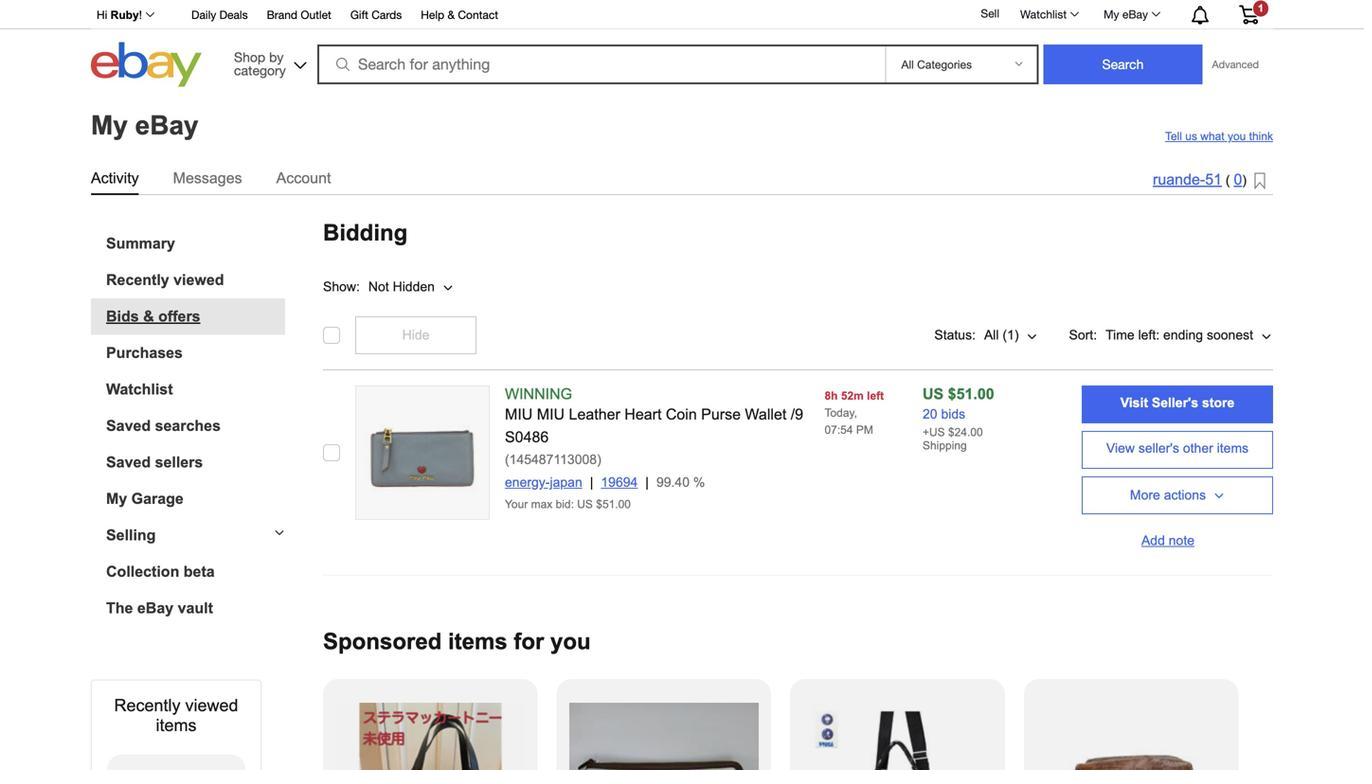 Task type: describe. For each thing, give the bounding box(es) containing it.
cards
[[372, 8, 402, 21]]

my garage link
[[106, 491, 285, 508]]

offers
[[158, 308, 201, 325]]

recently for recently viewed
[[106, 272, 169, 289]]

my ebay main content
[[8, 92, 1357, 771]]

japan
[[550, 475, 583, 490]]

advanced link
[[1203, 45, 1269, 83]]

1
[[1259, 2, 1264, 14]]

show: not hidden
[[323, 279, 435, 294]]

bids & offers
[[106, 308, 201, 325]]

add note button
[[1082, 522, 1274, 560]]

ruande-51 link
[[1154, 171, 1223, 188]]

bidding
[[323, 220, 408, 246]]

store
[[1203, 396, 1235, 410]]

shop by category button
[[226, 42, 311, 83]]

sellers
[[155, 454, 203, 471]]

tell us what you think
[[1166, 130, 1274, 143]]

time
[[1106, 328, 1135, 343]]

account navigation
[[86, 0, 1274, 29]]

my for my garage link
[[106, 491, 127, 508]]

energy-japan
[[505, 475, 583, 490]]

left:
[[1139, 328, 1160, 343]]

summary
[[106, 235, 175, 252]]

recently viewed items
[[114, 696, 238, 736]]

you for for
[[551, 629, 591, 654]]

shop by category banner
[[86, 0, 1274, 92]]

help & contact link
[[421, 5, 499, 26]]

19694 link
[[601, 475, 657, 490]]

left
[[867, 390, 884, 402]]

2 miu from the left
[[537, 406, 565, 423]]

sell
[[981, 7, 1000, 20]]

wallet
[[745, 406, 787, 423]]

add note
[[1142, 534, 1195, 548]]

99.40
[[657, 475, 690, 490]]

us inside the "us $51.00 20 bids +us $24.00 shipping"
[[923, 386, 944, 403]]

saved sellers
[[106, 454, 203, 471]]

visit
[[1121, 396, 1149, 410]]

0 vertical spatial watchlist link
[[1010, 3, 1088, 26]]

the
[[106, 600, 133, 617]]

purchases
[[106, 345, 183, 362]]

purchases link
[[106, 345, 285, 362]]

miu miu leather heart coin purse wallet /9 s0486 link
[[505, 406, 804, 446]]

shop
[[234, 49, 266, 65]]

gift cards link
[[351, 5, 402, 26]]

!
[[139, 9, 142, 21]]

make this page your my ebay homepage image
[[1255, 173, 1266, 191]]

ebay for my ebay link
[[1123, 8, 1149, 21]]

brand outlet link
[[267, 5, 332, 26]]

activity
[[91, 170, 139, 187]]

saved for saved sellers
[[106, 454, 151, 471]]

not
[[369, 279, 389, 294]]

collection
[[106, 563, 179, 581]]

daily deals
[[191, 8, 248, 21]]

Search for anything text field
[[320, 46, 882, 82]]

1 vertical spatial ebay
[[135, 110, 199, 140]]

other
[[1184, 441, 1214, 456]]

advanced
[[1213, 58, 1260, 71]]

recently viewed
[[106, 272, 224, 289]]

brand
[[267, 8, 298, 21]]

status:
[[935, 328, 976, 343]]

collection beta link
[[106, 563, 285, 581]]

99.40 %
[[657, 475, 705, 490]]

all (1) button
[[984, 317, 1039, 355]]

what
[[1201, 130, 1225, 143]]

+us
[[923, 426, 946, 439]]

show:
[[323, 279, 360, 294]]

my ebay link
[[1094, 3, 1170, 26]]

51
[[1206, 171, 1223, 188]]

1 vertical spatial us
[[577, 498, 593, 511]]

account link
[[276, 166, 331, 191]]

) inside winning miu miu leather heart coin purse wallet /9 s0486 ( 145487113008 )
[[597, 453, 602, 467]]

bids
[[106, 308, 139, 325]]

visit seller's store link
[[1082, 386, 1274, 424]]

help & contact
[[421, 8, 499, 21]]

recently for recently viewed items
[[114, 696, 181, 716]]

hide button
[[355, 317, 477, 355]]

view
[[1107, 441, 1135, 456]]

energy-japan link
[[505, 475, 601, 490]]

seller's
[[1139, 441, 1180, 456]]

your
[[505, 498, 528, 511]]

deals
[[219, 8, 248, 21]]

garage
[[131, 491, 184, 508]]

pm
[[857, 424, 874, 436]]

8h 52m left today, 07:54 pm
[[825, 390, 884, 436]]

coin
[[666, 406, 697, 423]]

1 vertical spatial watchlist link
[[106, 381, 285, 399]]

watchlist for the bottommost watchlist link
[[106, 381, 173, 398]]

145487113008
[[510, 453, 597, 467]]

sort: time left: ending soonest
[[1070, 328, 1254, 343]]

my ebay inside the 'account' navigation
[[1104, 8, 1149, 21]]

20
[[923, 407, 938, 422]]

status: all (1)
[[935, 328, 1019, 343]]

my for my ebay link
[[1104, 8, 1120, 21]]

leather
[[569, 406, 621, 423]]

( inside ruande-51 ( 0 )
[[1226, 173, 1231, 188]]



Task type: vqa. For each thing, say whether or not it's contained in the screenshot.
the bottommost US
yes



Task type: locate. For each thing, give the bounding box(es) containing it.
0 horizontal spatial &
[[143, 308, 154, 325]]

1 horizontal spatial my ebay
[[1104, 8, 1149, 21]]

0 vertical spatial $51.00
[[948, 386, 995, 403]]

19694
[[601, 475, 638, 490]]

1 vertical spatial &
[[143, 308, 154, 325]]

1 saved from the top
[[106, 418, 151, 435]]

( inside winning miu miu leather heart coin purse wallet /9 s0486 ( 145487113008 )
[[505, 453, 510, 467]]

you for what
[[1228, 130, 1247, 143]]

1 vertical spatial (
[[505, 453, 510, 467]]

watchlist link down purchases link on the left top of page
[[106, 381, 285, 399]]

more actions
[[1131, 488, 1207, 503]]

saved for saved searches
[[106, 418, 151, 435]]

52m
[[841, 390, 864, 402]]

%
[[694, 475, 705, 490]]

vault
[[178, 600, 213, 617]]

my ebay
[[1104, 8, 1149, 21], [91, 110, 199, 140]]

0 vertical spatial (
[[1226, 173, 1231, 188]]

hi ruby !
[[97, 9, 142, 21]]

0 horizontal spatial (
[[505, 453, 510, 467]]

outlet
[[301, 8, 332, 21]]

1 vertical spatial items
[[448, 629, 508, 654]]

us $51.00 20 bids +us $24.00 shipping
[[923, 386, 995, 452]]

07:54
[[825, 424, 854, 436]]

heart
[[625, 406, 662, 423]]

ebay
[[1123, 8, 1149, 21], [135, 110, 199, 140], [137, 600, 174, 617]]

watchlist right sell
[[1021, 8, 1067, 21]]

s0486
[[505, 429, 549, 446]]

2 saved from the top
[[106, 454, 151, 471]]

daily deals link
[[191, 5, 248, 26]]

$51.00 inside the "us $51.00 20 bids +us $24.00 shipping"
[[948, 386, 995, 403]]

my ebay inside main content
[[91, 110, 199, 140]]

visit seller's store
[[1121, 396, 1235, 410]]

& inside the 'account' navigation
[[448, 8, 455, 21]]

(1)
[[1003, 328, 1019, 343]]

$51.00 up bids
[[948, 386, 995, 403]]

category
[[234, 63, 286, 78]]

0 horizontal spatial items
[[156, 716, 197, 736]]

hidden
[[393, 279, 435, 294]]

) inside ruande-51 ( 0 )
[[1243, 173, 1247, 188]]

1 horizontal spatial us
[[923, 386, 944, 403]]

view seller's other items
[[1107, 441, 1249, 456]]

max
[[531, 498, 553, 511]]

0 horizontal spatial us
[[577, 498, 593, 511]]

2 vertical spatial ebay
[[137, 600, 174, 617]]

miu down "winning"
[[537, 406, 565, 423]]

1 horizontal spatial )
[[1243, 173, 1247, 188]]

items inside recently viewed items
[[156, 716, 197, 736]]

0 vertical spatial us
[[923, 386, 944, 403]]

1 horizontal spatial items
[[448, 629, 508, 654]]

ebay inside the 'account' navigation
[[1123, 8, 1149, 21]]

sell link
[[973, 7, 1008, 20]]

viewed for recently viewed items
[[185, 696, 238, 716]]

2 horizontal spatial items
[[1218, 441, 1249, 456]]

0 horizontal spatial miu
[[505, 406, 533, 423]]

& right help
[[448, 8, 455, 21]]

0 vertical spatial ebay
[[1123, 8, 1149, 21]]

0 vertical spatial recently
[[106, 272, 169, 289]]

add
[[1142, 534, 1166, 548]]

today,
[[825, 407, 858, 419]]

tell us what you think link
[[1166, 130, 1274, 143]]

0 horizontal spatial my ebay
[[91, 110, 199, 140]]

0 vertical spatial viewed
[[174, 272, 224, 289]]

watchlist down the purchases
[[106, 381, 173, 398]]

you right for
[[551, 629, 591, 654]]

miu
[[505, 406, 533, 423], [537, 406, 565, 423]]

0 horizontal spatial )
[[597, 453, 602, 467]]

0 vertical spatial items
[[1218, 441, 1249, 456]]

selling button
[[91, 527, 285, 545]]

energy-
[[505, 475, 550, 490]]

note
[[1169, 534, 1195, 548]]

1 horizontal spatial miu
[[537, 406, 565, 423]]

saved
[[106, 418, 151, 435], [106, 454, 151, 471]]

activity link
[[91, 166, 139, 191]]

purse
[[702, 406, 741, 423]]

you
[[1228, 130, 1247, 143], [551, 629, 591, 654]]

) up 19694
[[597, 453, 602, 467]]

2 vertical spatial my
[[106, 491, 127, 508]]

you inside tell us what you think link
[[1228, 130, 1247, 143]]

1 vertical spatial my
[[91, 110, 128, 140]]

& for help
[[448, 8, 455, 21]]

( down s0486
[[505, 453, 510, 467]]

not hidden button
[[368, 264, 474, 301]]

viewed inside recently viewed items
[[185, 696, 238, 716]]

0 vertical spatial saved
[[106, 418, 151, 435]]

miu up s0486
[[505, 406, 533, 423]]

gift
[[351, 8, 369, 21]]

saved up saved sellers
[[106, 418, 151, 435]]

1 vertical spatial saved
[[106, 454, 151, 471]]

you left think
[[1228, 130, 1247, 143]]

1 vertical spatial you
[[551, 629, 591, 654]]

1 horizontal spatial $51.00
[[948, 386, 995, 403]]

0 vertical spatial my
[[1104, 8, 1120, 21]]

2 vertical spatial items
[[156, 716, 197, 736]]

0 vertical spatial watchlist
[[1021, 8, 1067, 21]]

& for bids
[[143, 308, 154, 325]]

time left: ending soonest button
[[1105, 317, 1274, 355]]

watchlist inside my ebay main content
[[106, 381, 173, 398]]

recently inside "link"
[[106, 272, 169, 289]]

for
[[514, 629, 544, 654]]

us right bid:
[[577, 498, 593, 511]]

soonest
[[1207, 328, 1254, 343]]

sponsored
[[323, 629, 442, 654]]

us
[[923, 386, 944, 403], [577, 498, 593, 511]]

collection beta
[[106, 563, 215, 581]]

1 miu from the left
[[505, 406, 533, 423]]

1 vertical spatial recently
[[114, 696, 181, 716]]

$51.00 down 19694
[[596, 498, 631, 511]]

) left make this page your my ebay homepage image at top right
[[1243, 173, 1247, 188]]

watchlist link right sell
[[1010, 3, 1088, 26]]

1 horizontal spatial watchlist link
[[1010, 3, 1088, 26]]

brand outlet
[[267, 8, 332, 21]]

0 vertical spatial my ebay
[[1104, 8, 1149, 21]]

your max bid: us $51.00
[[505, 498, 631, 511]]

hide
[[402, 328, 430, 343]]

sponsored items for you
[[323, 629, 591, 654]]

viewed
[[174, 272, 224, 289], [185, 696, 238, 716]]

0 horizontal spatial you
[[551, 629, 591, 654]]

saved up my garage
[[106, 454, 151, 471]]

recently inside recently viewed items
[[114, 696, 181, 716]]

0 horizontal spatial watchlist link
[[106, 381, 285, 399]]

my garage
[[106, 491, 184, 508]]

/9
[[791, 406, 804, 423]]

1 horizontal spatial you
[[1228, 130, 1247, 143]]

None submit
[[1044, 45, 1203, 84]]

& inside my ebay main content
[[143, 308, 154, 325]]

$51.00
[[948, 386, 995, 403], [596, 498, 631, 511]]

shipping
[[923, 439, 967, 452]]

1 horizontal spatial (
[[1226, 173, 1231, 188]]

beta
[[184, 563, 215, 581]]

my
[[1104, 8, 1120, 21], [91, 110, 128, 140], [106, 491, 127, 508]]

contact
[[458, 8, 499, 21]]

watchlist inside the 'account' navigation
[[1021, 8, 1067, 21]]

& right bids
[[143, 308, 154, 325]]

ruby
[[111, 9, 139, 21]]

( left '0' link at the top of the page
[[1226, 173, 1231, 188]]

1 vertical spatial watchlist
[[106, 381, 173, 398]]

&
[[448, 8, 455, 21], [143, 308, 154, 325]]

the ebay vault
[[106, 600, 213, 617]]

8h
[[825, 390, 838, 402]]

by
[[269, 49, 284, 65]]

watchlist for topmost watchlist link
[[1021, 8, 1067, 21]]

us up 20
[[923, 386, 944, 403]]

bids & offers link
[[106, 308, 285, 326]]

1 vertical spatial my ebay
[[91, 110, 199, 140]]

(
[[1226, 173, 1231, 188], [505, 453, 510, 467]]

0 vertical spatial )
[[1243, 173, 1247, 188]]

1 horizontal spatial watchlist
[[1021, 8, 1067, 21]]

my inside the 'account' navigation
[[1104, 8, 1120, 21]]

0 horizontal spatial $51.00
[[596, 498, 631, 511]]

sort:
[[1070, 328, 1098, 343]]

)
[[1243, 173, 1247, 188], [597, 453, 602, 467]]

view seller's other items link
[[1082, 431, 1274, 469]]

0 vertical spatial you
[[1228, 130, 1247, 143]]

1 vertical spatial viewed
[[185, 696, 238, 716]]

miu miu leather heart coin purse wallet /9s0486 image
[[356, 387, 489, 519]]

gift cards
[[351, 8, 402, 21]]

1 link
[[1228, 0, 1271, 27]]

viewed for recently viewed
[[174, 272, 224, 289]]

0 vertical spatial &
[[448, 8, 455, 21]]

tell
[[1166, 130, 1183, 143]]

0 horizontal spatial watchlist
[[106, 381, 173, 398]]

more
[[1131, 488, 1161, 503]]

1 vertical spatial )
[[597, 453, 602, 467]]

saved sellers link
[[106, 454, 285, 472]]

1 vertical spatial $51.00
[[596, 498, 631, 511]]

1 horizontal spatial &
[[448, 8, 455, 21]]

messages
[[173, 170, 242, 187]]

viewed inside "link"
[[174, 272, 224, 289]]

ebay for "the ebay vault" link
[[137, 600, 174, 617]]

none submit inside shop by category banner
[[1044, 45, 1203, 84]]



